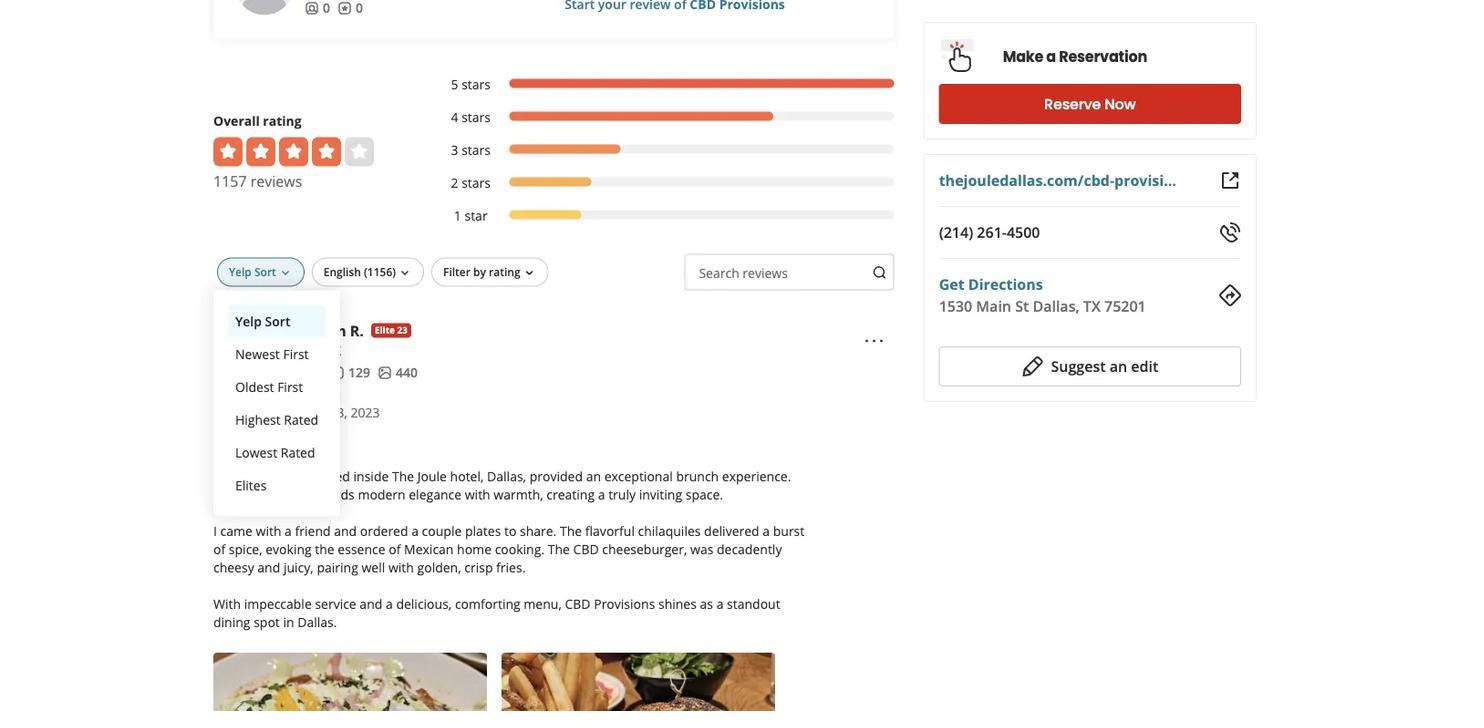 Task type: describe. For each thing, give the bounding box(es) containing it.
1 vertical spatial and
[[258, 559, 280, 576]]

rated for highest rated
[[284, 412, 319, 429]]

overall
[[214, 112, 260, 130]]

2 for 2 photos
[[232, 433, 238, 448]]

reservation
[[1060, 47, 1148, 67]]

4500
[[1007, 223, 1041, 242]]

dallas.
[[298, 614, 337, 631]]

i came with a friend and ordered a couple plates to share. the flavorful chilaquiles delivered a burst of spice, evoking the essence of mexican home cooking. the cbd cheeseburger, was decadently cheesy and juicy, pairing well with golden, crisp fries.
[[214, 523, 805, 576]]

24 external link v2 image
[[1220, 170, 1242, 192]]

friends element for 16 friends v2 icon's the 16 review v2 icon
[[305, 0, 330, 17]]

the up modern
[[392, 468, 414, 485]]

comforting
[[455, 596, 521, 613]]

75201
[[1105, 297, 1147, 316]]

elite
[[375, 325, 395, 337]]

first for newest first
[[283, 346, 309, 363]]

16 camera v2 image
[[214, 433, 228, 448]]

5
[[451, 76, 459, 93]]

photos
[[241, 433, 279, 448]]

st
[[1016, 297, 1030, 316]]

impeccable
[[244, 596, 312, 613]]

yelp sort for yelp sort button
[[235, 313, 291, 331]]

directions
[[969, 275, 1044, 294]]

24 phone v2 image
[[1220, 222, 1242, 244]]

2 stars
[[451, 174, 491, 192]]

burst
[[774, 523, 805, 540]]

thejouledallas.com/cbd-
[[940, 171, 1115, 190]]

make
[[1003, 47, 1044, 67]]

cooking.
[[495, 541, 545, 558]]

sort for yelp sort button
[[265, 313, 291, 331]]

1530
[[940, 297, 973, 316]]

rated for lowest rated
[[281, 445, 315, 462]]

a right make
[[1047, 47, 1057, 67]]

stars for 3 stars
[[462, 142, 491, 159]]

reviews element for friends element containing 300
[[330, 364, 370, 382]]

sort for yelp sort dropdown button
[[255, 264, 276, 279]]

as
[[700, 596, 714, 613]]

dallas, inside get directions 1530 main st dallas, tx 75201
[[1033, 297, 1080, 316]]

a left burst
[[763, 523, 770, 540]]

elegance
[[409, 486, 462, 503]]

reserve now link
[[940, 84, 1242, 124]]

a left delicious,
[[386, 596, 393, 613]]

flavorful
[[586, 523, 635, 540]]

cbd inside cbd provisions, tucked inside the joule hotel, dallas, provided an exceptional brunch experience. the atmosphere blends modern elegance with warmth, creating a truly inviting space.
[[214, 468, 239, 485]]

tx inside get directions 1530 main st dallas, tx 75201
[[1084, 297, 1101, 316]]

with impeccable service and a delicious, comforting menu, cbd provisions shines as a standout dining spot in dallas.
[[214, 596, 781, 631]]

an inside cbd provisions, tucked inside the joule hotel, dallas, provided an exceptional brunch experience. the atmosphere blends modern elegance with warmth, creating a truly inviting space.
[[586, 468, 601, 485]]

reserve
[[1045, 94, 1102, 115]]

5 stars
[[451, 76, 491, 93]]

stars for 5 stars
[[462, 76, 491, 93]]

elite 23 link
[[371, 324, 411, 338]]

overall rating
[[214, 112, 302, 130]]

cbd inside i came with a friend and ordered a couple plates to share. the flavorful chilaquiles delivered a burst of spice, evoking the essence of mexican home cooking. the cbd cheeseburger, was decadently cheesy and juicy, pairing well with golden, crisp fries.
[[574, 541, 599, 558]]

home
[[457, 541, 492, 558]]

129
[[349, 364, 370, 382]]

menu image
[[864, 330, 886, 352]]

cbd provisions, tucked inside the joule hotel, dallas, provided an exceptional brunch experience. the atmosphere blends modern elegance with warmth, creating a truly inviting space.
[[214, 468, 791, 503]]

16 photos v2 image
[[378, 366, 392, 381]]

1157
[[214, 171, 247, 191]]

filter reviews by 4 stars rating element
[[433, 108, 895, 127]]

creating
[[547, 486, 595, 503]]

provisions,
[[242, 468, 307, 485]]

ordered
[[360, 523, 408, 540]]

oldest first
[[235, 379, 303, 396]]

filter by rating button
[[432, 258, 549, 287]]

24 pencil v2 image
[[1022, 356, 1044, 378]]

2023
[[351, 404, 380, 422]]

spot
[[254, 614, 280, 631]]

2 of from the left
[[389, 541, 401, 558]]

first for oldest first
[[278, 379, 303, 396]]

2 for 2 stars
[[451, 174, 459, 192]]

menu,
[[524, 596, 562, 613]]

tx inside 'elite 23 austin, tx'
[[327, 342, 341, 360]]

came
[[220, 523, 253, 540]]

well
[[362, 559, 385, 576]]

filter reviews by 3 stars rating element
[[433, 141, 895, 159]]

0 vertical spatial and
[[334, 523, 357, 540]]

austin,
[[283, 342, 324, 360]]

1 star
[[454, 207, 488, 225]]

delivered
[[705, 523, 760, 540]]

4
[[451, 109, 459, 126]]

by
[[474, 264, 486, 279]]

i
[[214, 523, 217, 540]]

golden,
[[417, 559, 461, 576]]

photos element
[[378, 364, 418, 382]]

filter reviews by 2 stars rating element
[[433, 174, 895, 192]]

16 chevron down v2 image for sort
[[278, 266, 293, 281]]

elites button
[[228, 470, 326, 503]]

decadently
[[717, 541, 782, 558]]

3 stars
[[451, 142, 491, 159]]

inviting
[[639, 486, 683, 503]]

highest rated button
[[228, 404, 326, 437]]

evoking
[[266, 541, 312, 558]]

provisions
[[594, 596, 655, 613]]

english (1156)
[[324, 264, 396, 279]]

mexican
[[404, 541, 454, 558]]

oldest
[[235, 379, 274, 396]]

friends element for the 16 review v2 icon associated with 16 friends v2 image
[[283, 364, 323, 382]]

dining
[[214, 614, 251, 631]]

couple
[[422, 523, 462, 540]]

4 star rating image for jul 3, 2023
[[214, 404, 312, 422]]

newest first
[[235, 346, 309, 363]]

300
[[301, 364, 323, 382]]

reserve now
[[1045, 94, 1137, 115]]

24 directions v2 image
[[1220, 285, 1242, 307]]

dallas, inside cbd provisions, tucked inside the joule hotel, dallas, provided an exceptional brunch experience. the atmosphere blends modern elegance with warmth, creating a truly inviting space.
[[487, 468, 527, 485]]

23
[[397, 325, 408, 337]]

the down the share.
[[548, 541, 570, 558]]

2 vertical spatial with
[[389, 559, 414, 576]]

a up "evoking" at the left bottom of page
[[285, 523, 292, 540]]



Task type: vqa. For each thing, say whether or not it's contained in the screenshot.
Reviews element containing 129
yes



Task type: locate. For each thing, give the bounding box(es) containing it.
edit
[[1132, 357, 1159, 376]]

4 star rating image
[[214, 138, 374, 167], [214, 404, 312, 422]]

rating left 16 chevron down v2 icon
[[489, 264, 521, 279]]

with down hotel,
[[465, 486, 491, 503]]

1 vertical spatial 16 review v2 image
[[330, 366, 345, 381]]

filter reviews by 5 stars rating element
[[433, 75, 895, 94]]

elite 23 austin, tx
[[283, 325, 408, 360]]

and up the essence
[[334, 523, 357, 540]]

rated up the "provisions,"
[[281, 445, 315, 462]]

tx left 75201
[[1084, 297, 1101, 316]]

1 vertical spatial rated
[[281, 445, 315, 462]]

with
[[214, 596, 241, 613]]

1 vertical spatial an
[[586, 468, 601, 485]]

1 vertical spatial 2
[[232, 433, 238, 448]]

rating right overall
[[263, 112, 302, 130]]

(214) 261-4500
[[940, 223, 1041, 242]]

the up 'i' at bottom
[[214, 486, 236, 503]]

with
[[465, 486, 491, 503], [256, 523, 281, 540], [389, 559, 414, 576]]

4 star rating image down 'oldest first' in the left of the page
[[214, 404, 312, 422]]

stars right 5 at the left
[[462, 76, 491, 93]]

1 vertical spatial yelp sort
[[235, 313, 291, 331]]

reviews right 1157
[[251, 171, 302, 191]]

joule
[[418, 468, 447, 485]]

newest first button
[[228, 338, 326, 371]]

1 horizontal spatial 2
[[451, 174, 459, 192]]

truly
[[609, 486, 636, 503]]

rating
[[263, 112, 302, 130], [489, 264, 521, 279]]

0 vertical spatial first
[[283, 346, 309, 363]]

cbd right menu, on the left bottom
[[565, 596, 591, 613]]

tx down solomon r.
[[327, 342, 341, 360]]

16 chevron down v2 image
[[522, 266, 537, 281]]

3 stars from the top
[[462, 142, 491, 159]]

a up mexican
[[412, 523, 419, 540]]

1 vertical spatial yelp
[[235, 313, 262, 331]]

warmth,
[[494, 486, 544, 503]]

4 star rating image for 1157 reviews
[[214, 138, 374, 167]]

and down "evoking" at the left bottom of page
[[258, 559, 280, 576]]

yelp for yelp sort button
[[235, 313, 262, 331]]

0 vertical spatial tx
[[1084, 297, 1101, 316]]

yelp up newest
[[235, 313, 262, 331]]

reviews element for friends element corresponding to 16 friends v2 icon's the 16 review v2 icon
[[338, 0, 363, 17]]

search image
[[873, 266, 888, 280]]

1 vertical spatial reviews
[[743, 265, 788, 282]]

and inside with impeccable service and a delicious, comforting menu, cbd provisions shines as a standout dining spot in dallas.
[[360, 596, 383, 613]]

1 vertical spatial tx
[[327, 342, 341, 360]]

lowest rated
[[235, 445, 315, 462]]

4 star rating image up "1157 reviews"
[[214, 138, 374, 167]]

stars for 4 stars
[[462, 109, 491, 126]]

search
[[699, 265, 740, 282]]

an up creating at the bottom left
[[586, 468, 601, 485]]

solomon r. link
[[283, 321, 364, 341]]

1 vertical spatial friends element
[[283, 364, 323, 382]]

yelp up yelp sort button
[[229, 264, 252, 279]]

0 horizontal spatial with
[[256, 523, 281, 540]]

of down 'i' at bottom
[[214, 541, 226, 558]]

stars right 3
[[462, 142, 491, 159]]

16 review v2 image for 16 friends v2 image
[[330, 366, 345, 381]]

suggest
[[1052, 357, 1106, 376]]

1 horizontal spatial an
[[1110, 357, 1128, 376]]

2 down 3
[[451, 174, 459, 192]]

reviews for 1157 reviews
[[251, 171, 302, 191]]

chilaquiles
[[638, 523, 701, 540]]

a inside cbd provisions, tucked inside the joule hotel, dallas, provided an exceptional brunch experience. the atmosphere blends modern elegance with warmth, creating a truly inviting space.
[[598, 486, 605, 503]]

1 vertical spatial first
[[278, 379, 303, 396]]

1 horizontal spatial and
[[334, 523, 357, 540]]

was
[[691, 541, 714, 558]]

16 review v2 image
[[338, 1, 352, 16], [330, 366, 345, 381]]

0 horizontal spatial 2
[[232, 433, 238, 448]]

yelp sort inside yelp sort dropdown button
[[229, 264, 276, 279]]

fries.
[[496, 559, 526, 576]]

reviews element down 'elite 23 austin, tx'
[[330, 364, 370, 382]]

0 horizontal spatial 16 chevron down v2 image
[[278, 266, 293, 281]]

2 stars from the top
[[462, 109, 491, 126]]

0 horizontal spatial tx
[[327, 342, 341, 360]]

1 of from the left
[[214, 541, 226, 558]]

stars
[[462, 76, 491, 93], [462, 109, 491, 126], [462, 142, 491, 159], [462, 174, 491, 192]]

1 stars from the top
[[462, 76, 491, 93]]

filter
[[444, 264, 471, 279]]

1
[[454, 207, 462, 225]]

and
[[334, 523, 357, 540], [258, 559, 280, 576], [360, 596, 383, 613]]

4 stars from the top
[[462, 174, 491, 192]]

delicious,
[[396, 596, 452, 613]]

with inside cbd provisions, tucked inside the joule hotel, dallas, provided an exceptional brunch experience. the atmosphere blends modern elegance with warmth, creating a truly inviting space.
[[465, 486, 491, 503]]

16 chevron down v2 image
[[278, 266, 293, 281], [398, 266, 412, 281]]

oldest first button
[[228, 371, 326, 404]]

rating inside popup button
[[489, 264, 521, 279]]

friends element containing 300
[[283, 364, 323, 382]]

dallas, right st on the top of page
[[1033, 297, 1080, 316]]

2 vertical spatial cbd
[[565, 596, 591, 613]]

0 vertical spatial sort
[[255, 264, 276, 279]]

the
[[392, 468, 414, 485], [214, 486, 236, 503], [560, 523, 582, 540], [548, 541, 570, 558]]

of down the ordered
[[389, 541, 401, 558]]

get directions 1530 main st dallas, tx 75201
[[940, 275, 1147, 316]]

1 4 star rating image from the top
[[214, 138, 374, 167]]

0 vertical spatial rating
[[263, 112, 302, 130]]

2 4 star rating image from the top
[[214, 404, 312, 422]]

1 horizontal spatial of
[[389, 541, 401, 558]]

yelp sort inside yelp sort button
[[235, 313, 291, 331]]

lowest
[[235, 445, 277, 462]]

0 horizontal spatial rating
[[263, 112, 302, 130]]

first up 16 friends v2 image
[[283, 346, 309, 363]]

1 vertical spatial with
[[256, 523, 281, 540]]

16 chevron down v2 image inside the english (1156) popup button
[[398, 266, 412, 281]]

highest
[[235, 412, 281, 429]]

star
[[465, 207, 488, 225]]

16 chevron down v2 image for (1156)
[[398, 266, 412, 281]]

space.
[[686, 486, 724, 503]]

reviews element
[[338, 0, 363, 17], [330, 364, 370, 382]]

suggest an edit button
[[940, 347, 1242, 387]]

0 vertical spatial cbd
[[214, 468, 239, 485]]

16 friends v2 image
[[283, 366, 297, 381]]

thejouledallas.com/cbd-provisi… link
[[940, 171, 1177, 190]]

0 vertical spatial with
[[465, 486, 491, 503]]

with right the well
[[389, 559, 414, 576]]

stars right 4 at the top left of the page
[[462, 109, 491, 126]]

0 vertical spatial reviews element
[[338, 0, 363, 17]]

inside
[[354, 468, 389, 485]]

get directions link
[[940, 275, 1044, 294]]

16 chevron down v2 image inside yelp sort dropdown button
[[278, 266, 293, 281]]

16 review v2 image right 16 friends v2 icon
[[338, 1, 352, 16]]

(1156)
[[364, 264, 396, 279]]

1 16 chevron down v2 image from the left
[[278, 266, 293, 281]]

first inside button
[[283, 346, 309, 363]]

1 horizontal spatial rating
[[489, 264, 521, 279]]

0 vertical spatial yelp
[[229, 264, 252, 279]]

yelp sort up yelp sort button
[[229, 264, 276, 279]]

search reviews
[[699, 265, 788, 282]]

the right the share.
[[560, 523, 582, 540]]

440
[[396, 364, 418, 382]]

service
[[315, 596, 357, 613]]

16 chevron down v2 image right the (1156)
[[398, 266, 412, 281]]

16 friends v2 image
[[305, 1, 319, 16]]

yelp for yelp sort dropdown button
[[229, 264, 252, 279]]

cbd inside with impeccable service and a delicious, comforting menu, cbd provisions shines as a standout dining spot in dallas.
[[565, 596, 591, 613]]

pairing
[[317, 559, 358, 576]]

cheesy
[[214, 559, 254, 576]]

provided
[[530, 468, 583, 485]]

16 review v2 image left '129'
[[330, 366, 345, 381]]

make a reservation
[[1003, 47, 1148, 67]]

sort inside dropdown button
[[255, 264, 276, 279]]

stars for 2 stars
[[462, 174, 491, 192]]

standout
[[727, 596, 781, 613]]

cbd down 16 camera v2 icon
[[214, 468, 239, 485]]

yelp sort for yelp sort dropdown button
[[229, 264, 276, 279]]

cbd
[[214, 468, 239, 485], [574, 541, 599, 558], [565, 596, 591, 613]]

sort up 'newest first' button
[[265, 313, 291, 331]]

friends element
[[305, 0, 330, 17], [283, 364, 323, 382]]

first inside button
[[278, 379, 303, 396]]

0 vertical spatial yelp sort
[[229, 264, 276, 279]]

now
[[1105, 94, 1137, 115]]

main
[[977, 297, 1012, 316]]

a right as
[[717, 596, 724, 613]]

reviews element containing 129
[[330, 364, 370, 382]]

the
[[315, 541, 335, 558]]

cheeseburger,
[[603, 541, 687, 558]]

juicy,
[[284, 559, 314, 576]]

0 horizontal spatial reviews
[[251, 171, 302, 191]]

1 vertical spatial cbd
[[574, 541, 599, 558]]

a left truly
[[598, 486, 605, 503]]

reviews
[[251, 171, 302, 191], [743, 265, 788, 282]]

1 horizontal spatial dallas,
[[1033, 297, 1080, 316]]

sort
[[255, 264, 276, 279], [265, 313, 291, 331]]

stars up star
[[462, 174, 491, 192]]

a
[[1047, 47, 1057, 67], [598, 486, 605, 503], [285, 523, 292, 540], [412, 523, 419, 540], [763, 523, 770, 540], [386, 596, 393, 613], [717, 596, 724, 613]]

friend
[[295, 523, 331, 540]]

2 horizontal spatial with
[[465, 486, 491, 503]]

1 horizontal spatial tx
[[1084, 297, 1101, 316]]

yelp sort button
[[217, 258, 305, 287]]

0 horizontal spatial of
[[214, 541, 226, 558]]

filter reviews by 1 star rating element
[[433, 207, 895, 225]]

3
[[451, 142, 459, 159]]

dallas, up warmth,
[[487, 468, 527, 485]]

0 horizontal spatial and
[[258, 559, 280, 576]]

provisi…
[[1115, 171, 1177, 190]]

reviews for search reviews
[[743, 265, 788, 282]]

1 horizontal spatial with
[[389, 559, 414, 576]]

and right service
[[360, 596, 383, 613]]

1 vertical spatial 4 star rating image
[[214, 404, 312, 422]]

0 horizontal spatial dallas,
[[487, 468, 527, 485]]

filter by rating
[[444, 264, 521, 279]]

2 vertical spatial and
[[360, 596, 383, 613]]

0 vertical spatial rated
[[284, 412, 319, 429]]

experience.
[[723, 468, 791, 485]]

0 vertical spatial friends element
[[305, 0, 330, 17]]

first up highest rated button
[[278, 379, 303, 396]]

highest rated
[[235, 412, 319, 429]]

0 horizontal spatial an
[[586, 468, 601, 485]]

0 vertical spatial dallas,
[[1033, 297, 1080, 316]]

r.
[[350, 321, 364, 341]]

share.
[[520, 523, 557, 540]]

an left edit
[[1110, 357, 1128, 376]]

yelp sort up newest
[[235, 313, 291, 331]]

dallas,
[[1033, 297, 1080, 316], [487, 468, 527, 485]]

thejouledallas.com/cbd-provisi…
[[940, 171, 1177, 190]]

newest
[[235, 346, 280, 363]]

4 stars
[[451, 109, 491, 126]]

2 horizontal spatial and
[[360, 596, 383, 613]]

yelp sort
[[229, 264, 276, 279], [235, 313, 291, 331]]

1 vertical spatial sort
[[265, 313, 291, 331]]

16 review v2 image for 16 friends v2 icon
[[338, 1, 352, 16]]

brunch
[[677, 468, 719, 485]]

with up "evoking" at the left bottom of page
[[256, 523, 281, 540]]

rated left the jul on the left of the page
[[284, 412, 319, 429]]

get
[[940, 275, 965, 294]]

1 horizontal spatial 16 chevron down v2 image
[[398, 266, 412, 281]]

0 vertical spatial 4 star rating image
[[214, 138, 374, 167]]

2
[[451, 174, 459, 192], [232, 433, 238, 448]]

of
[[214, 541, 226, 558], [389, 541, 401, 558]]

16 chevron down v2 image up yelp sort button
[[278, 266, 293, 281]]

0 vertical spatial an
[[1110, 357, 1128, 376]]

sort inside button
[[265, 313, 291, 331]]

0 vertical spatial reviews
[[251, 171, 302, 191]]

an inside suggest an edit button
[[1110, 357, 1128, 376]]

2 right 16 camera v2 icon
[[232, 433, 238, 448]]

yelp inside yelp sort dropdown button
[[229, 264, 252, 279]]

yelp inside yelp sort button
[[235, 313, 262, 331]]

cbd down flavorful at the left bottom of the page
[[574, 541, 599, 558]]

exceptional
[[605, 468, 673, 485]]

sort up yelp sort button
[[255, 264, 276, 279]]

solomon r.
[[283, 321, 364, 341]]

tucked
[[310, 468, 350, 485]]

3,
[[337, 404, 348, 422]]

0 vertical spatial 16 review v2 image
[[338, 1, 352, 16]]

2 16 chevron down v2 image from the left
[[398, 266, 412, 281]]

shines
[[659, 596, 697, 613]]

  text field
[[685, 254, 895, 291]]

jul
[[319, 404, 334, 422]]

1 vertical spatial reviews element
[[330, 364, 370, 382]]

1 horizontal spatial reviews
[[743, 265, 788, 282]]

1 vertical spatial dallas,
[[487, 468, 527, 485]]

reviews element right 16 friends v2 icon
[[338, 0, 363, 17]]

photo of solomon r. image
[[214, 322, 272, 380]]

1 vertical spatial rating
[[489, 264, 521, 279]]

reviews right search
[[743, 265, 788, 282]]

0 vertical spatial 2
[[451, 174, 459, 192]]



